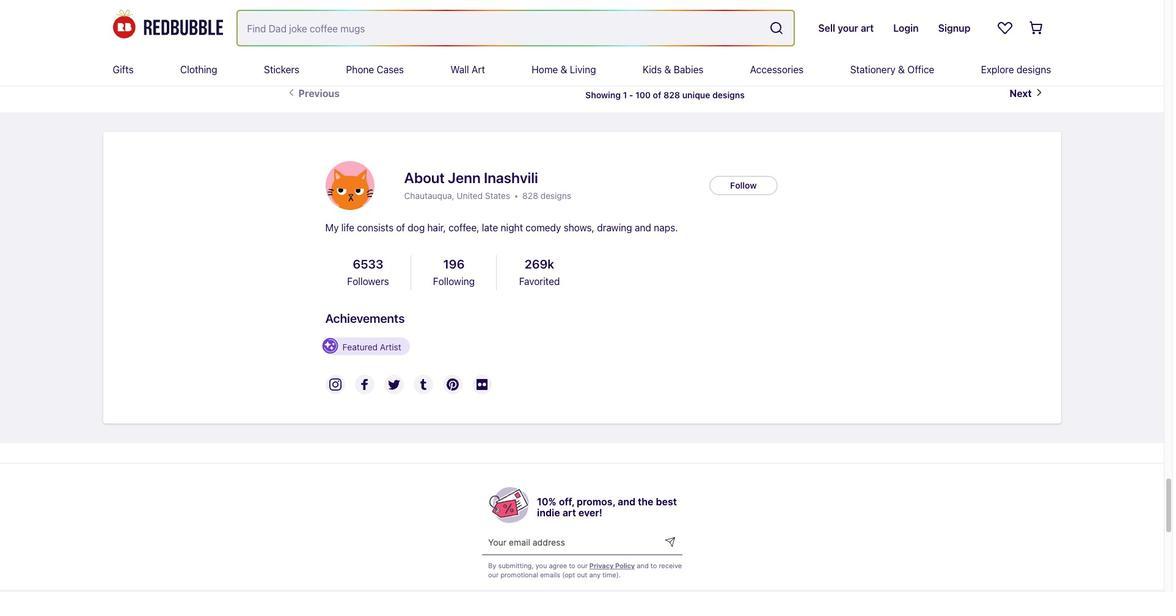 Task type: describe. For each thing, give the bounding box(es) containing it.
$15.68
[[594, 28, 621, 39]]

achievements
[[325, 312, 405, 326]]

about
[[404, 169, 445, 186]]

stationery
[[850, 64, 896, 75]]

$1.68
[[773, 13, 798, 24]]

6533 followers
[[347, 257, 389, 287]]

babies
[[674, 64, 704, 75]]

(25%
[[623, 28, 644, 39]]

explore
[[981, 64, 1014, 75]]

menu bar containing gifts
[[113, 54, 1051, 86]]

wall art link
[[451, 54, 485, 86]]

united
[[457, 191, 483, 201]]

$15.17
[[899, 13, 928, 24]]

off) for $40.01
[[343, 28, 357, 39]]

gifts
[[113, 64, 134, 75]]

0 horizontal spatial of
[[396, 223, 405, 234]]

next
[[1010, 88, 1032, 99]]

artist
[[380, 342, 401, 352]]

showing 1 - 100 of 828 unique designs
[[586, 90, 745, 100]]

clothing
[[180, 64, 217, 75]]

late
[[482, 223, 498, 234]]

269k
[[525, 257, 554, 271]]

consists
[[357, 223, 394, 234]]

featured artist
[[343, 342, 401, 352]]

off) for $11.30
[[493, 28, 507, 39]]

states
[[485, 191, 510, 201]]

$11.76
[[594, 13, 624, 24]]

(35%
[[929, 28, 951, 39]]

cases
[[377, 64, 404, 75]]

my
[[325, 223, 339, 234]]

100
[[636, 90, 651, 100]]

(20%
[[319, 28, 341, 39]]

following
[[433, 276, 475, 287]]

designs for 828 designs
[[541, 191, 571, 201]]

shows,
[[564, 223, 595, 234]]

196
[[443, 257, 465, 271]]

designs inside the 828 results element
[[713, 90, 745, 100]]

comedy
[[526, 223, 561, 234]]

off) for $11.76
[[647, 28, 661, 39]]

from
[[746, 13, 770, 24]]

828 designs
[[522, 191, 571, 201]]

1 horizontal spatial 828
[[664, 90, 680, 100]]

home & living
[[532, 64, 596, 75]]

$15.17 $23.34 (35% off)
[[899, 13, 967, 39]]

0 horizontal spatial 828
[[522, 191, 538, 201]]

1
[[623, 90, 627, 100]]

& for living
[[561, 64, 567, 75]]

$11.30
[[441, 13, 472, 24]]

and
[[635, 223, 651, 234]]

$23.34
[[899, 28, 927, 39]]

dog
[[408, 223, 425, 234]]

of inside the 828 results element
[[653, 90, 661, 100]]

828 results element
[[93, 0, 1071, 113]]

office
[[908, 64, 935, 75]]

$40.01 $50.00 (20% off)
[[289, 13, 357, 39]]

& for office
[[898, 64, 905, 75]]

kids & babies link
[[643, 54, 704, 86]]

previous link
[[289, 88, 347, 99]]

phone cases link
[[346, 54, 404, 86]]

life
[[341, 223, 354, 234]]



Task type: vqa. For each thing, say whether or not it's contained in the screenshot.
"the" within CARBON NEUTRALITY INVESTING IN PROGRAMS THAT HELP THE ENVIRONMENT
no



Task type: locate. For each thing, give the bounding box(es) containing it.
& left living
[[561, 64, 567, 75]]

coffee,
[[449, 223, 479, 234]]

828 down inashvili
[[522, 191, 538, 201]]

kids & babies
[[643, 64, 704, 75]]

stationery & office link
[[850, 54, 935, 86]]

269k favorited
[[519, 257, 560, 287]]

0 vertical spatial 828
[[664, 90, 680, 100]]

night
[[501, 223, 523, 234]]

off) inside $11.30 $16.15 (30% off)
[[493, 28, 507, 39]]

about jenn inashvili
[[404, 169, 538, 186]]

wall art
[[451, 64, 485, 75]]

2 & from the left
[[665, 64, 671, 75]]

3 & from the left
[[898, 64, 905, 75]]

4 off) from the left
[[953, 28, 967, 39]]

phone cases
[[346, 64, 404, 75]]

off) inside $15.17 $23.34 (35% off)
[[953, 28, 967, 39]]

1 vertical spatial of
[[396, 223, 405, 234]]

$50.00
[[289, 28, 317, 39]]

living
[[570, 64, 596, 75]]

from $1.68
[[746, 13, 798, 24]]

kids
[[643, 64, 662, 75]]

196 following
[[433, 257, 475, 287]]

inashvili
[[484, 169, 538, 186]]

1 horizontal spatial of
[[653, 90, 661, 100]]

followers
[[347, 276, 389, 287]]

home
[[532, 64, 558, 75]]

-
[[629, 90, 633, 100]]

designs
[[1017, 64, 1051, 75], [713, 90, 745, 100], [541, 191, 571, 201]]

3 off) from the left
[[647, 28, 661, 39]]

showing
[[586, 90, 621, 100]]

chautauqua,
[[404, 191, 454, 201]]

off) right (20%
[[343, 28, 357, 39]]

unique
[[682, 90, 710, 100]]

$40.01
[[289, 13, 321, 24]]

jenn
[[448, 169, 481, 186]]

phone
[[346, 64, 374, 75]]

designs right unique
[[713, 90, 745, 100]]

0 vertical spatial designs
[[1017, 64, 1051, 75]]

off) inside $40.01 $50.00 (20% off)
[[343, 28, 357, 39]]

6533
[[353, 257, 383, 271]]

chautauqua, united states
[[404, 191, 510, 201]]

1 horizontal spatial &
[[665, 64, 671, 75]]

menu bar
[[113, 54, 1051, 86]]

2 vertical spatial designs
[[541, 191, 571, 201]]

off)
[[343, 28, 357, 39], [493, 28, 507, 39], [647, 28, 661, 39], [953, 28, 967, 39]]

clothing link
[[180, 54, 217, 86]]

drawing
[[597, 223, 632, 234]]

0 horizontal spatial designs
[[541, 191, 571, 201]]

of left dog
[[396, 223, 405, 234]]

gifts link
[[113, 54, 134, 86]]

previous
[[299, 88, 340, 99]]

stickers link
[[264, 54, 300, 86]]

&
[[561, 64, 567, 75], [665, 64, 671, 75], [898, 64, 905, 75]]

accessories
[[750, 64, 804, 75]]

1 vertical spatial 828
[[522, 191, 538, 201]]

0 vertical spatial of
[[653, 90, 661, 100]]

off) right (25%
[[647, 28, 661, 39]]

art
[[472, 64, 485, 75]]

stationery & office
[[850, 64, 935, 75]]

1 & from the left
[[561, 64, 567, 75]]

1 vertical spatial designs
[[713, 90, 745, 100]]

designs up the "next" link
[[1017, 64, 1051, 75]]

modal overlay box frame element
[[476, 463, 688, 592]]

of right 100
[[653, 90, 661, 100]]

featured
[[343, 342, 378, 352]]

hair,
[[427, 223, 446, 234]]

& left office
[[898, 64, 905, 75]]

2 horizontal spatial designs
[[1017, 64, 1051, 75]]

2 off) from the left
[[493, 28, 507, 39]]

& right kids on the top right
[[665, 64, 671, 75]]

Search term search field
[[237, 11, 765, 45]]

$11.76 $15.68 (25% off)
[[594, 13, 661, 39]]

828 left unique
[[664, 90, 680, 100]]

designs for explore designs
[[1017, 64, 1051, 75]]

(30%
[[469, 28, 491, 39]]

my life consists of dog hair, coffee, late night comedy shows, drawing and naps.
[[325, 223, 678, 234]]

stickers
[[264, 64, 300, 75]]

off) right (30%
[[493, 28, 507, 39]]

off) right the (35% at the top
[[953, 28, 967, 39]]

$16.15
[[441, 28, 467, 39]]

home & living link
[[532, 54, 596, 86]]

1 off) from the left
[[343, 28, 357, 39]]

naps.
[[654, 223, 678, 234]]

of
[[653, 90, 661, 100], [396, 223, 405, 234]]

& for babies
[[665, 64, 671, 75]]

1 horizontal spatial designs
[[713, 90, 745, 100]]

explore designs
[[981, 64, 1051, 75]]

off) inside $11.76 $15.68 (25% off)
[[647, 28, 661, 39]]

0 horizontal spatial &
[[561, 64, 567, 75]]

featured artist link
[[322, 338, 410, 356]]

next link
[[1003, 88, 1042, 99]]

designs up comedy
[[541, 191, 571, 201]]

off) for $15.17
[[953, 28, 967, 39]]

explore designs link
[[981, 54, 1051, 86]]

828
[[664, 90, 680, 100], [522, 191, 538, 201]]

wall
[[451, 64, 469, 75]]

None field
[[237, 11, 794, 45]]

$11.30 $16.15 (30% off)
[[441, 13, 507, 39]]

2 horizontal spatial &
[[898, 64, 905, 75]]

favorited
[[519, 276, 560, 287]]

accessories link
[[750, 54, 804, 86]]



